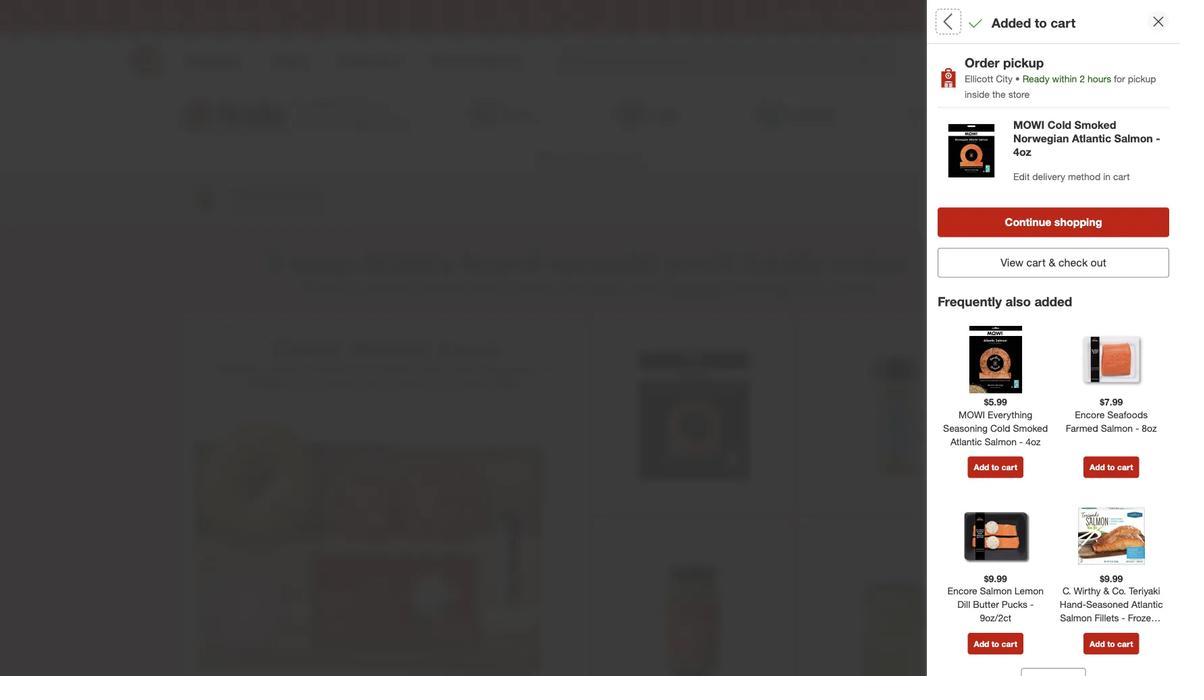 Task type: describe. For each thing, give the bounding box(es) containing it.
eligible for mowi cold smoked norwegian atlantic salmon - 4oz
[[964, 208, 998, 221]]

check stores dialog
[[927, 0, 1180, 677]]

view for view all
[[1025, 467, 1061, 486]]

target / finds
[[540, 152, 605, 165]]

co.
[[1112, 586, 1126, 597]]

eligible for registries for mowi cold smoked norwegian atlantic salmon - 4oz
[[964, 208, 1062, 221]]

atlantic inside the $9.99 c. wirthy & co. teriyaki hand-seasoned atlantic salmon fillets - frozen - 10oz
[[1132, 599, 1163, 611]]

edit for edit delivery method in cart
[[1014, 170, 1030, 182]]

ad
[[861, 12, 871, 22]]

registry
[[781, 12, 811, 22]]

stores inside "dialog"
[[1004, 203, 1030, 215]]

1 vertical spatial ideas link
[[614, 152, 640, 165]]

add right shopping
[[1131, 209, 1145, 219]]

open until 11pm for ellicott
[[949, 322, 1019, 334]]

columbia
[[949, 105, 1007, 120]]

8
[[949, 384, 954, 396]]

in stock - only 4 left ready within 2 hours for pickup inside the store
[[949, 504, 1150, 530]]

- inside in stock - only 4 left ready within 2 hours for pickup inside the store
[[985, 504, 988, 516]]

items
[[998, 12, 1039, 31]]

mowi inside mowi everything seasoning cold smoked atlantic salmon - 4oz
[[1062, 270, 1093, 283]]

$5.99 mowi everything seasoning cold smoked atlantic salmon - 4oz
[[943, 396, 1048, 448]]

guests)
[[667, 277, 724, 298]]

salmon inside the $9.99 c. wirthy & co. teriyaki hand-seasoned atlantic salmon fillets - frozen - 10oz
[[1060, 613, 1092, 624]]

until for glen
[[975, 545, 992, 557]]

add item button for mowi cold smoked norwegian atlantic salmon - 4oz
[[1110, 204, 1169, 225]]

add item for mowi cold smoked norwegian atlantic salmon - 4oz
[[1131, 209, 1163, 219]]

crunchy
[[442, 374, 491, 391]]

add to cart for $9.99 encore salmon lemon dill butter pucks - 9oz/2ct
[[974, 639, 1018, 649]]

pick for burnie
[[1104, 468, 1121, 478]]

ready inside in stock - only 4 left ready within 2 hours for pickup inside the store
[[949, 518, 976, 530]]

add to cart up method
[[1068, 140, 1111, 150]]

$7.99 encore seafoods farmed salmon - 8oz
[[1066, 396, 1157, 434]]

to right all
[[1107, 463, 1115, 473]]

easy-
[[290, 244, 364, 278]]

fillets
[[1095, 613, 1119, 624]]

within up $5.49
[[1052, 73, 1077, 85]]

stores for find stores
[[1031, 12, 1055, 22]]

cart down 9oz/2ct
[[1002, 639, 1018, 649]]

stores for check stores
[[989, 12, 1037, 31]]

cart up "4"
[[1002, 463, 1018, 473]]

salmon inside mowi everything seasoning cold smoked atlantic salmon - 4oz
[[1062, 316, 1100, 330]]

add item button for mowi everything seasoning cold smoked atlantic salmon - 4oz
[[1110, 410, 1169, 431]]

shopping
[[1055, 216, 1102, 229]]

check stores
[[938, 12, 1037, 31]]

& inside the $9.99 c. wirthy & co. teriyaki hand-seasoned atlantic salmon fillets - frozen - 10oz
[[1104, 586, 1110, 597]]

show in-stock stores within 50 miles
[[941, 203, 1095, 215]]

check stores button
[[1062, 341, 1122, 362]]

cold inside mowi everything seasoning cold smoked atlantic salmon - 4oz
[[1119, 286, 1143, 299]]

search button
[[873, 46, 906, 78]]

added
[[1035, 294, 1073, 310]]

miles inside ellicott city 3 miles next closest in stock
[[957, 254, 979, 266]]

add to cart button up method
[[1062, 134, 1117, 156]]

not for 8
[[949, 415, 964, 426]]

pickup inside for pickup inside the store
[[1128, 73, 1156, 85]]

open for glen
[[949, 545, 972, 557]]

spotlight
[[790, 108, 834, 121]]

$7.99
[[1100, 396, 1123, 408]]

burnie for north
[[980, 587, 1020, 603]]

•
[[1015, 73, 1020, 85]]

circle
[[971, 12, 992, 22]]

here for glen burnie
[[1135, 468, 1153, 478]]

time.
[[839, 277, 877, 298]]

city for ellicott city • ready within 2 hours
[[996, 73, 1013, 85]]

weekly
[[833, 12, 859, 22]]

cart down 10oz
[[1118, 639, 1133, 649]]

add to cart for $5.99 mowi everything seasoning cold smoked atlantic salmon - 4oz
[[974, 463, 1018, 473]]

crackers
[[310, 374, 363, 391]]

mowi right your in the right of the page
[[1014, 118, 1045, 132]]

dialog containing added to cart
[[927, 0, 1180, 677]]

latest
[[359, 100, 383, 114]]

mowi up $5.49
[[1062, 64, 1093, 77]]

frozen
[[1128, 613, 1157, 624]]

1 horizontal spatial ideas
[[649, 108, 675, 121]]

add to cart button for $9.99 encore salmon lemon dill butter pucks - 9oz/2ct
[[968, 633, 1024, 655]]

ready inside dialog
[[1023, 73, 1050, 85]]

board inside 5 easy-breezy board spreads you'll totally crave. flavor-packed ideas that'll have you (and your guests) noshing in no time.
[[462, 244, 541, 278]]

until for ellicott
[[975, 322, 992, 334]]

gift ideas link
[[916, 101, 995, 128]]

sold for 8
[[967, 415, 984, 426]]

have
[[514, 277, 551, 298]]

at for north
[[987, 637, 995, 649]]

target for target circle
[[947, 12, 969, 22]]

within left 'also'
[[978, 295, 1003, 307]]

weekly ad link
[[833, 11, 871, 23]]

also
[[1006, 294, 1031, 310]]

salmon down mowi cold smoked norwegian atlantic salmon - 4oz link
[[1114, 132, 1153, 145]]

you
[[555, 277, 584, 298]]

classic
[[272, 336, 344, 361]]

salmon inside mowi cold smoked norwegian atlantic salmon - 4oz link
[[1062, 110, 1100, 123]]

to right find
[[1035, 15, 1047, 31]]

not sold at this store for north
[[949, 637, 1037, 649]]

trends
[[300, 116, 329, 129]]

method
[[1068, 170, 1101, 182]]

cart right method
[[1113, 170, 1130, 182]]

gift ideas
[[948, 108, 995, 121]]

miles up shopping
[[1073, 203, 1095, 215]]

salmon inside $9.99 encore salmon lemon dill butter pucks - 9oz/2ct
[[980, 586, 1012, 597]]

weekly ad
[[833, 12, 871, 22]]

in-
[[967, 203, 978, 215]]

& inside classic morning board spread cream cheese on board with fresh toppings & bagels or crackers for a soft or crunchy bite.
[[540, 361, 548, 378]]

target link
[[540, 152, 570, 165]]

11pm for city
[[995, 322, 1019, 334]]

12
[[949, 607, 959, 619]]

board
[[438, 336, 498, 361]]

your
[[979, 125, 995, 135]]

within up continue shopping
[[1032, 203, 1057, 215]]

cheese
[[309, 361, 354, 378]]

1
[[949, 124, 954, 136]]

stock inside ellicott city 3 miles next closest in stock
[[1040, 255, 1060, 266]]

finds
[[579, 152, 605, 165]]

add right all
[[1090, 463, 1105, 473]]

cart right find
[[1051, 15, 1076, 31]]

$9.99 for salmon
[[984, 573, 1007, 585]]

ellicott for ellicott city • ready within 2 hours
[[965, 73, 993, 85]]

with
[[418, 361, 443, 378]]

5 easy-breezy board spreads you'll totally crave. flavor-packed ideas that'll have you (and your guests) noshing in no time.
[[267, 244, 914, 298]]

laurel 8 miles
[[949, 365, 987, 396]]

closest
[[1003, 255, 1029, 266]]

at for mile
[[987, 154, 995, 166]]

- down mowi cold smoked norwegian atlantic salmon - 4oz link
[[1156, 132, 1161, 145]]

open until 11pm for glen
[[949, 545, 1019, 557]]

to up method
[[1085, 140, 1093, 150]]

mowi everything seasoning cold smoked atlantic salmon - 4oz link
[[1062, 269, 1161, 330]]

4oz inside $5.99 mowi everything seasoning cold smoked atlantic salmon - 4oz
[[1026, 436, 1041, 448]]

0 horizontal spatial ideas
[[614, 152, 640, 165]]

frequently also added
[[938, 294, 1073, 310]]

food trend team
[[234, 187, 321, 200]]

0 vertical spatial stock
[[978, 203, 1001, 215]]

add down $5.99 mowi everything seasoning cold smoked atlantic salmon - 4oz
[[974, 463, 989, 473]]

mowi cold smoked norwegian atlantic salmon - 4oz link
[[1062, 63, 1161, 123]]

mowi everything seasoning cold smoked atlantic salmon - 4oz image for check
[[938, 269, 1054, 385]]

board inside classic morning board spread cream cheese on board with fresh toppings & bagels or crackers for a soft or crunchy bite.
[[377, 361, 414, 378]]

columbia 1 mile your store
[[949, 105, 1016, 136]]

spread
[[218, 361, 263, 378]]

4oz down the columbia 1 mile your store
[[1014, 145, 1032, 159]]

everything inside mowi everything seasoning cold smoked atlantic salmon - 4oz
[[1096, 270, 1151, 283]]

not sold at this store for miles
[[949, 415, 1037, 426]]

pick up here button for burnie
[[1098, 462, 1159, 484]]

search
[[873, 55, 906, 69]]

the inside bringing the latest trends and ideas to life.
[[341, 100, 356, 114]]

next
[[984, 255, 1001, 266]]

$5.49
[[1062, 112, 1085, 124]]

mile
[[957, 124, 974, 136]]

morning
[[350, 336, 432, 361]]

up for ellicott city
[[1123, 246, 1133, 256]]

dill
[[958, 599, 971, 611]]

seasoning inside $5.99 mowi everything seasoning cold smoked atlantic salmon - 4oz
[[943, 422, 988, 434]]

this for miles
[[998, 415, 1013, 426]]

find stores link
[[1014, 11, 1055, 23]]

check for check stores
[[938, 12, 985, 31]]

this for north
[[998, 637, 1013, 649]]

- inside $7.99 encore seafoods farmed salmon - 8oz
[[1136, 422, 1139, 434]]

open for ellicott
[[949, 322, 972, 334]]

to down 9oz/2ct
[[992, 639, 999, 649]]

add down 10oz
[[1090, 639, 1105, 649]]

view all
[[1025, 467, 1082, 486]]

50
[[1060, 203, 1070, 215]]

hours inside dialog
[[1088, 73, 1112, 85]]

10oz
[[1101, 626, 1122, 638]]

gift
[[948, 108, 966, 121]]

inside inside for pickup inside the store
[[965, 88, 990, 100]]

pick up here for glen burnie
[[1104, 468, 1153, 478]]

atlantic inside mowi everything seasoning cold smoked atlantic salmon - 4oz
[[1107, 301, 1146, 314]]

show
[[941, 203, 964, 215]]

registries for mowi everything seasoning cold smoked atlantic salmon - 4oz
[[1017, 414, 1062, 427]]

glen burnie north 12 miles
[[949, 587, 1059, 619]]

north
[[1024, 587, 1059, 603]]

edit your location button
[[938, 71, 1026, 86]]

within inside in stock - only 4 left ready within 2 hours for pickup inside the store
[[978, 518, 1003, 530]]

5
[[267, 244, 282, 278]]

seasoning inside mowi everything seasoning cold smoked atlantic salmon - 4oz
[[1062, 286, 1116, 299]]

ideas inside bringing the latest trends and ideas to life.
[[353, 116, 377, 129]]

store inside in stock - only 4 left ready within 2 hours for pickup inside the store
[[1129, 518, 1150, 530]]

ellicott for ellicott city 3 miles next closest in stock
[[949, 235, 991, 250]]

team
[[294, 187, 321, 200]]

add down 9oz/2ct
[[974, 639, 989, 649]]

0 vertical spatial norwegian
[[1062, 95, 1118, 108]]

ideas inside 5 easy-breezy board spreads you'll totally crave. flavor-packed ideas that'll have you (and your guests) noshing in no time.
[[420, 277, 462, 298]]

wirthy
[[1074, 586, 1101, 597]]

miles inside glen burnie 11 miles
[[962, 477, 984, 488]]

stores inside button
[[1094, 346, 1116, 357]]

target circle
[[947, 12, 992, 22]]

bringing
[[300, 100, 338, 114]]

registries for mowi cold smoked norwegian atlantic salmon - 4oz
[[1017, 208, 1062, 221]]

target for target / finds
[[540, 152, 570, 165]]

all
[[1065, 467, 1082, 486]]

bite.
[[495, 374, 522, 391]]

pick up here button for city
[[1098, 240, 1159, 262]]

eligible for mowi everything seasoning cold smoked atlantic salmon - 4oz
[[964, 414, 998, 427]]

21045
[[954, 56, 984, 69]]

4oz inside mowi everything seasoning cold smoked atlantic salmon - 4oz
[[1111, 316, 1129, 330]]

explore items
[[938, 12, 1039, 31]]

trends link
[[470, 101, 534, 128]]

and
[[332, 116, 350, 129]]

pucks
[[1002, 599, 1028, 611]]



Task type: vqa. For each thing, say whether or not it's contained in the screenshot.
Salmon in the $7.99 Encore Seafoods Farmed Salmon - 8oz
yes



Task type: locate. For each thing, give the bounding box(es) containing it.
1 vertical spatial glen
[[949, 587, 977, 603]]

1 vertical spatial everything
[[988, 409, 1033, 421]]

here
[[1135, 246, 1153, 256], [1135, 468, 1153, 478]]

2 registries from the top
[[1017, 414, 1062, 427]]

2 vertical spatial in
[[796, 277, 810, 298]]

2 until from the top
[[975, 545, 992, 557]]

dialog
[[927, 0, 1180, 677], [927, 0, 1180, 677]]

ellicott inside ellicott city 3 miles next closest in stock
[[949, 235, 991, 250]]

glen inside glen burnie north 12 miles
[[949, 587, 977, 603]]

at
[[987, 154, 995, 166], [987, 415, 995, 426], [987, 637, 995, 649]]

0 vertical spatial view
[[1001, 256, 1024, 269]]

in right method
[[1103, 170, 1111, 182]]

miles inside the laurel 8 miles
[[957, 384, 979, 396]]

frequently
[[938, 294, 1002, 310]]

2 vertical spatial not
[[949, 637, 964, 649]]

ideas
[[353, 116, 377, 129], [420, 277, 462, 298]]

1 vertical spatial this
[[998, 415, 1013, 426]]

no
[[815, 277, 834, 298]]

not sold at this store down 9oz/2ct
[[949, 637, 1037, 649]]

add to cart up only
[[974, 463, 1018, 473]]

encore for dill
[[948, 586, 977, 597]]

bagels
[[249, 374, 290, 391]]

stock right 'in'
[[959, 504, 982, 516]]

1 horizontal spatial in
[[1031, 255, 1038, 266]]

edit left delivery
[[1014, 170, 1030, 182]]

2 not sold at this store from the top
[[949, 415, 1037, 426]]

3 not sold at this store from the top
[[949, 637, 1037, 649]]

1 vertical spatial hours
[[1014, 295, 1037, 307]]

inside inside in stock - only 4 left ready within 2 hours for pickup inside the store
[[1085, 518, 1110, 530]]

0 vertical spatial pick
[[1104, 246, 1121, 256]]

$9.99 up glen burnie north 12 miles
[[984, 573, 1007, 585]]

encore salmon lemon dill butter pucks - 9oz/2ct image
[[962, 503, 1030, 570]]

sold for burnie
[[967, 637, 984, 649]]

-
[[1103, 110, 1108, 123], [1156, 132, 1161, 145], [1103, 316, 1108, 330], [1136, 422, 1139, 434], [1019, 436, 1023, 448], [985, 504, 988, 516], [1030, 599, 1034, 611], [1122, 613, 1126, 624], [1159, 613, 1163, 624]]

11pm down frequently also added
[[995, 322, 1019, 334]]

0 horizontal spatial view
[[1001, 256, 1024, 269]]

registry link
[[781, 11, 811, 23]]

smoked inside $5.99 mowi everything seasoning cold smoked atlantic salmon - 4oz
[[1013, 422, 1048, 434]]

encore inside $7.99 encore seafoods farmed salmon - 8oz
[[1075, 409, 1105, 421]]

1 horizontal spatial your
[[958, 72, 976, 84]]

pick up here button up mowi everything seasoning cold smoked atlantic salmon - 4oz "link"
[[1098, 240, 1159, 262]]

stores
[[1004, 203, 1030, 215], [1094, 346, 1116, 357]]

0 vertical spatial open until 11pm
[[949, 322, 1019, 334]]

1 horizontal spatial seasoning
[[1062, 286, 1116, 299]]

What can we help you find? suggestions appear below search field
[[556, 46, 883, 76]]

ready down 'in'
[[949, 518, 976, 530]]

open until 11pm down frequently
[[949, 322, 1019, 334]]

find stores
[[1014, 12, 1055, 22]]

2 horizontal spatial ideas
[[969, 108, 995, 121]]

2 vertical spatial inside
[[1085, 518, 1110, 530]]

add item button down $7.99
[[1110, 410, 1169, 431]]

0 vertical spatial this
[[998, 154, 1013, 166]]

miles inside glen burnie north 12 miles
[[962, 607, 984, 619]]

within down only
[[978, 518, 1003, 530]]

2 add item button from the top
[[1110, 410, 1169, 431]]

burnie inside glen burnie north 12 miles
[[980, 587, 1020, 603]]

bringing the latest trends and ideas to life.
[[300, 100, 407, 129]]

in inside dialog
[[1103, 170, 1111, 182]]

to
[[1035, 15, 1047, 31], [380, 116, 389, 129], [1085, 140, 1093, 150], [992, 463, 999, 473], [1107, 463, 1115, 473], [992, 639, 999, 649], [1107, 639, 1115, 649]]

1 vertical spatial 11pm
[[995, 545, 1019, 557]]

not down 8
[[949, 415, 964, 426]]

3 this from the top
[[998, 637, 1013, 649]]

until down frequently
[[975, 322, 992, 334]]

0 vertical spatial not sold at this store
[[949, 154, 1037, 166]]

to up only
[[992, 463, 999, 473]]

2 here from the top
[[1135, 468, 1153, 478]]

$9.99 inside $9.99 encore salmon lemon dill butter pucks - 9oz/2ct
[[984, 573, 1007, 585]]

mowi everything seasoning cold smoked atlantic salmon - 4oz image
[[938, 269, 1054, 385], [938, 269, 1054, 385], [962, 326, 1030, 394]]

3 sold from the top
[[967, 637, 984, 649]]

cold inside $5.99 mowi everything seasoning cold smoked atlantic salmon - 4oz
[[991, 422, 1011, 434]]

2 burnie from the top
[[980, 587, 1020, 603]]

2 11pm from the top
[[995, 545, 1019, 557]]

target.foodtrendteam avatar image image
[[186, 182, 224, 219]]

1 vertical spatial &
[[540, 361, 548, 378]]

not
[[949, 154, 964, 166], [949, 415, 964, 426], [949, 637, 964, 649]]

1 horizontal spatial view
[[1025, 467, 1061, 486]]

0 vertical spatial up
[[1123, 246, 1133, 256]]

at for miles
[[987, 415, 995, 426]]

1 vertical spatial board
[[377, 361, 414, 378]]

ideas down the latest
[[353, 116, 377, 129]]

atlantic
[[1121, 95, 1160, 108], [1072, 132, 1111, 145], [1107, 301, 1146, 314], [951, 436, 982, 448], [1132, 599, 1163, 611]]

c. wirthy & co. teriyaki hand-seasoned atlantic salmon fillets - frozen - 10oz image
[[1078, 503, 1145, 570]]

check stores
[[1068, 346, 1116, 357]]

for pickup inside the store
[[965, 73, 1156, 100]]

1 vertical spatial not
[[949, 415, 964, 426]]

0 vertical spatial pick up here button
[[1098, 240, 1159, 262]]

0 vertical spatial ideas link
[[617, 101, 675, 128]]

- inside mowi everything seasoning cold smoked atlantic salmon - 4oz
[[1103, 316, 1108, 330]]

1 vertical spatial norwegian
[[1014, 132, 1069, 145]]

this for mile
[[998, 154, 1013, 166]]

- down lemon
[[1030, 599, 1034, 611]]

store inside for pickup inside the store
[[1009, 88, 1030, 100]]

0 vertical spatial ellicott
[[965, 73, 993, 85]]

glen
[[949, 457, 977, 473], [949, 587, 977, 603]]

miles right 11
[[962, 477, 984, 488]]

stores inside "dialog"
[[989, 12, 1037, 31]]

1 horizontal spatial check
[[1068, 346, 1091, 357]]

3 at from the top
[[987, 637, 995, 649]]

2 eligible from the top
[[964, 414, 998, 427]]

add item for mowi everything seasoning cold smoked atlantic salmon - 4oz
[[1131, 416, 1163, 426]]

4oz right $5.49
[[1111, 110, 1129, 123]]

11pm for burnie
[[995, 545, 1019, 557]]

at down $5.99
[[987, 415, 995, 426]]

edit delivery method in cart
[[1014, 170, 1130, 182]]

ellicott inside dialog
[[965, 73, 993, 85]]

view up 'also'
[[1001, 256, 1024, 269]]

2 item from the top
[[1148, 416, 1163, 426]]

not for 1
[[949, 154, 964, 166]]

cold
[[1096, 64, 1120, 77], [1048, 118, 1072, 132], [1119, 286, 1143, 299], [991, 422, 1011, 434]]

ready right the •
[[1023, 73, 1050, 85]]

teriyaki
[[1129, 586, 1160, 597]]

your inside 5 easy-breezy board spreads you'll totally crave. flavor-packed ideas that'll have you (and your guests) noshing in no time.
[[628, 277, 662, 298]]

2 pick from the top
[[1104, 468, 1121, 478]]

not sold at this store for mile
[[949, 154, 1037, 166]]

item for mowi everything seasoning cold smoked atlantic salmon - 4oz
[[1148, 416, 1163, 426]]

edit
[[939, 72, 955, 84], [1014, 170, 1030, 182]]

flavor-
[[303, 277, 357, 298]]

item
[[1148, 209, 1163, 219], [1148, 416, 1163, 426]]

0 vertical spatial target
[[947, 12, 969, 22]]

salmon inside $5.99 mowi everything seasoning cold smoked atlantic salmon - 4oz
[[985, 436, 1017, 448]]

1 vertical spatial pick
[[1104, 468, 1121, 478]]

cart up method
[[1096, 140, 1111, 150]]

0 vertical spatial board
[[462, 244, 541, 278]]

- inside $9.99 encore salmon lemon dill butter pucks - 9oz/2ct
[[1030, 599, 1034, 611]]

laurel
[[949, 365, 987, 380]]

left
[[1019, 504, 1032, 516]]

0 vertical spatial check
[[938, 12, 985, 31]]

open until 11pm down only
[[949, 545, 1019, 557]]

1 at from the top
[[987, 154, 995, 166]]

eligible for registries
[[964, 208, 1062, 221], [964, 414, 1062, 427]]

at down 9oz/2ct
[[987, 637, 995, 649]]

edit your location
[[939, 72, 1012, 84]]

0 horizontal spatial encore
[[948, 586, 977, 597]]

1 vertical spatial ellicott
[[949, 235, 991, 250]]

not for burnie
[[949, 637, 964, 649]]

add to cart down 10oz
[[1090, 639, 1133, 649]]

glen for glen burnie
[[949, 457, 977, 473]]

cream
[[266, 361, 305, 378]]

everything inside $5.99 mowi everything seasoning cold smoked atlantic salmon - 4oz
[[988, 409, 1033, 421]]

lemon
[[1015, 586, 1044, 597]]

$9.99 c. wirthy & co. teriyaki hand-seasoned atlantic salmon fillets - frozen - 10oz
[[1060, 573, 1163, 638]]

1 stores from the left
[[1031, 12, 1055, 22]]

add to cart button down fillets
[[1084, 633, 1139, 655]]

check for check stores
[[1068, 346, 1091, 357]]

edit inside dialog
[[1014, 170, 1030, 182]]

4oz up check stores at bottom right
[[1111, 316, 1129, 330]]

classic morning board spread cream cheese on board with fresh toppings & bagels or crackers for a soft or crunchy bite.
[[218, 336, 552, 391]]

2 vertical spatial sold
[[967, 637, 984, 649]]

this down the columbia 1 mile your store
[[998, 154, 1013, 166]]

food trend team link
[[185, 175, 995, 226]]

1 vertical spatial in
[[1031, 255, 1038, 266]]

eligible up ellicott city 3 miles next closest in stock
[[964, 208, 998, 221]]

that'll
[[467, 277, 509, 298]]

everything down $5.99
[[988, 409, 1033, 421]]

redcard link
[[893, 11, 925, 23]]

food
[[234, 187, 259, 200]]

check inside button
[[1068, 346, 1091, 357]]

encore seafoods farmed salmon - 8oz image
[[1078, 326, 1145, 394]]

smoked
[[1062, 79, 1104, 92], [1075, 118, 1116, 132], [1062, 301, 1104, 314], [1013, 422, 1048, 434]]

add right farmed
[[1131, 416, 1145, 426]]

1 vertical spatial up
[[1123, 468, 1133, 478]]

- right fillets
[[1122, 613, 1126, 624]]

$5.99
[[984, 396, 1007, 408]]

pick for city
[[1104, 246, 1121, 256]]

2 horizontal spatial &
[[1104, 586, 1110, 597]]

open down 'in'
[[949, 545, 972, 557]]

add to cart button for $9.99 c. wirthy & co. teriyaki hand-seasoned atlantic salmon fillets - frozen - 10oz
[[1084, 633, 1139, 655]]

1 vertical spatial check
[[1068, 346, 1091, 357]]

in inside 5 easy-breezy board spreads you'll totally crave. flavor-packed ideas that'll have you (and your guests) noshing in no time.
[[796, 277, 810, 298]]

2 vertical spatial ready
[[949, 518, 976, 530]]

1 item from the top
[[1148, 209, 1163, 219]]

encore up farmed
[[1075, 409, 1105, 421]]

encore up dill
[[948, 586, 977, 597]]

target finds image
[[185, 101, 286, 128]]

1 vertical spatial ideas
[[420, 277, 462, 298]]

atlantic inside $5.99 mowi everything seasoning cold smoked atlantic salmon - 4oz
[[951, 436, 982, 448]]

store inside the columbia 1 mile your store
[[998, 125, 1016, 135]]

mowi cold smoked norwegian atlantic salmon - 4oz image
[[938, 63, 1054, 179], [938, 63, 1054, 179], [938, 118, 1005, 186]]

2 open from the top
[[949, 545, 972, 557]]

cart left check
[[1027, 256, 1046, 269]]

add to cart down 9oz/2ct
[[974, 639, 1018, 649]]

add to cart button for $7.99 encore seafoods farmed salmon - 8oz
[[1084, 457, 1139, 479]]

view cart & check out link
[[938, 248, 1169, 278]]

stock inside in stock - only 4 left ready within 2 hours for pickup inside the store
[[959, 504, 982, 516]]

4
[[1011, 504, 1016, 516]]

0 vertical spatial until
[[975, 322, 992, 334]]

2 $9.99 from the left
[[1100, 573, 1123, 585]]

ideas left that'll
[[420, 277, 462, 298]]

1 horizontal spatial &
[[1049, 256, 1056, 269]]

2 inside dialog
[[1080, 73, 1085, 85]]

0 vertical spatial in
[[1103, 170, 1111, 182]]

mowi everything seasoning cold smoked atlantic salmon - 4oz
[[1062, 270, 1151, 330]]

eligible for registries down $5.99
[[964, 414, 1062, 427]]

1 here from the top
[[1135, 246, 1153, 256]]

2 pick up here from the top
[[1104, 468, 1153, 478]]

pick up here
[[1104, 246, 1153, 256], [1104, 468, 1153, 478]]

0 vertical spatial seasoning
[[1062, 286, 1116, 299]]

2 right frequently
[[1006, 295, 1011, 307]]

0 horizontal spatial target
[[540, 152, 570, 165]]

for inside classic morning board spread cream cheese on board with fresh toppings & bagels or crackers for a soft or crunchy bite.
[[366, 374, 383, 391]]

& left check
[[1049, 256, 1056, 269]]

1 glen from the top
[[949, 457, 977, 473]]

0 horizontal spatial in
[[796, 277, 810, 298]]

city inside ellicott city 3 miles next closest in stock
[[995, 235, 1020, 250]]

0 horizontal spatial stores
[[1004, 203, 1030, 215]]

1 vertical spatial registries
[[1017, 414, 1062, 427]]

1 eligible from the top
[[964, 208, 998, 221]]

0 vertical spatial &
[[1049, 256, 1056, 269]]

$9.99 inside the $9.99 c. wirthy & co. teriyaki hand-seasoned atlantic salmon fillets - frozen - 10oz
[[1100, 573, 1123, 585]]

2 up $5.49
[[1080, 73, 1085, 85]]

1 registries from the top
[[1017, 208, 1062, 221]]

not down the 1
[[949, 154, 964, 166]]

1 $9.99 from the left
[[984, 573, 1007, 585]]

city left the •
[[996, 73, 1013, 85]]

eligible for registries up ellicott city 3 miles next closest in stock
[[964, 208, 1062, 221]]

0 horizontal spatial $9.99
[[984, 573, 1007, 585]]

2 this from the top
[[998, 415, 1013, 426]]

burnie inside glen burnie 11 miles
[[980, 457, 1020, 473]]

the inside in stock - only 4 left ready within 2 hours for pickup inside the store
[[1112, 518, 1126, 530]]

miles right 12
[[962, 607, 984, 619]]

within
[[1052, 73, 1077, 85], [1032, 203, 1057, 215], [978, 295, 1003, 307], [978, 518, 1003, 530]]

burnie for 11
[[980, 457, 1020, 473]]

0 vertical spatial glen
[[949, 457, 977, 473]]

- right $5.49
[[1103, 110, 1108, 123]]

edit down 21045
[[939, 72, 955, 84]]

to left life.
[[380, 116, 389, 129]]

seasoning down out
[[1062, 286, 1116, 299]]

stores up continue
[[1004, 203, 1030, 215]]

1 burnie from the top
[[980, 457, 1020, 473]]

0 vertical spatial open
[[949, 322, 972, 334]]

0 vertical spatial pick up here
[[1104, 246, 1153, 256]]

1 vertical spatial edit
[[1014, 170, 1030, 182]]

on
[[358, 361, 373, 378]]

0 horizontal spatial or
[[294, 374, 306, 391]]

up for glen burnie
[[1123, 468, 1133, 478]]

1 open until 11pm from the top
[[949, 322, 1019, 334]]

cart right all
[[1118, 463, 1133, 473]]

2 glen from the top
[[949, 587, 977, 603]]

2 stores from the left
[[989, 12, 1037, 31]]

1 vertical spatial pick up here button
[[1098, 462, 1159, 484]]

1 vertical spatial not sold at this store
[[949, 415, 1037, 426]]

ready
[[1023, 73, 1050, 85], [949, 295, 976, 307], [949, 518, 976, 530]]

1 vertical spatial inside
[[1085, 295, 1110, 307]]

2 sold from the top
[[967, 415, 984, 426]]

open until 11pm
[[949, 322, 1019, 334], [949, 545, 1019, 557]]

ellicott up 3
[[949, 235, 991, 250]]

this down 9oz/2ct
[[998, 637, 1013, 649]]

explore
[[938, 12, 994, 31]]

pick up here button down 8oz
[[1098, 462, 1159, 484]]

1 vertical spatial item
[[1148, 416, 1163, 426]]

sold down 9oz/2ct
[[967, 637, 984, 649]]

to down 10oz
[[1107, 639, 1115, 649]]

1 vertical spatial target
[[540, 152, 570, 165]]

1 vertical spatial at
[[987, 415, 995, 426]]

1 pick from the top
[[1104, 246, 1121, 256]]

ideas link
[[617, 101, 675, 128], [614, 152, 640, 165]]

0 vertical spatial eligible
[[964, 208, 998, 221]]

1 or from the left
[[294, 374, 306, 391]]

salmon down for pickup inside the store
[[1062, 110, 1100, 123]]

check inside "dialog"
[[938, 12, 985, 31]]

1 up from the top
[[1123, 246, 1133, 256]]

1 horizontal spatial everything
[[1096, 270, 1151, 283]]

1 11pm from the top
[[995, 322, 1019, 334]]

mowi down $5.99
[[959, 409, 985, 421]]

pick up here for ellicott city
[[1104, 246, 1153, 256]]

breezy
[[364, 244, 454, 278]]

not sold at this store down your in the right of the page
[[949, 154, 1037, 166]]

salmon down hand-
[[1060, 613, 1092, 624]]

you'll
[[665, 244, 734, 278]]

to inside bringing the latest trends and ideas to life.
[[380, 116, 389, 129]]

only
[[991, 504, 1009, 516]]

target left circle
[[947, 12, 969, 22]]

1 vertical spatial view
[[1025, 467, 1061, 486]]

1 until from the top
[[975, 322, 992, 334]]

1 vertical spatial encore
[[948, 586, 977, 597]]

stock right show
[[978, 203, 1001, 215]]

find
[[1014, 12, 1029, 22]]

0 horizontal spatial board
[[377, 361, 414, 378]]

mowi inside $5.99 mowi everything seasoning cold smoked atlantic salmon - 4oz
[[959, 409, 985, 421]]

1 pick up here button from the top
[[1098, 240, 1159, 262]]

2
[[1080, 73, 1085, 85], [1006, 295, 1011, 307], [1006, 518, 1011, 530]]

0 vertical spatial inside
[[965, 88, 990, 100]]

sold for 1
[[967, 154, 984, 166]]

salmon down seafoods
[[1101, 422, 1133, 434]]

add to cart
[[1068, 140, 1111, 150], [974, 463, 1018, 473], [1090, 463, 1133, 473], [974, 639, 1018, 649], [1090, 639, 1133, 649]]

(and
[[589, 277, 623, 298]]

1 horizontal spatial board
[[462, 244, 541, 278]]

until down only
[[975, 545, 992, 557]]

1 not from the top
[[949, 154, 964, 166]]

the inside for pickup inside the store
[[992, 88, 1006, 100]]

2 add item from the top
[[1131, 416, 1163, 426]]

0 vertical spatial ideas
[[353, 116, 377, 129]]

1 vertical spatial add item button
[[1110, 410, 1169, 431]]

salmon
[[1062, 110, 1100, 123], [1114, 132, 1153, 145], [1062, 316, 1100, 330], [1101, 422, 1133, 434], [985, 436, 1017, 448], [980, 586, 1012, 597], [1060, 613, 1092, 624]]

glen inside glen burnie 11 miles
[[949, 457, 977, 473]]

add to cart for $7.99 encore seafoods farmed salmon - 8oz
[[1090, 463, 1133, 473]]

2 pick up here button from the top
[[1098, 462, 1159, 484]]

ideas inside 'link'
[[969, 108, 995, 121]]

1 sold from the top
[[967, 154, 984, 166]]

or right bagels
[[294, 374, 306, 391]]

salmon inside $7.99 encore seafoods farmed salmon - 8oz
[[1101, 422, 1133, 434]]

1 horizontal spatial ideas
[[420, 277, 462, 298]]

salmon up glen burnie 11 miles
[[985, 436, 1017, 448]]

added
[[992, 15, 1031, 31]]

0 horizontal spatial check
[[938, 12, 985, 31]]

0 vertical spatial burnie
[[980, 457, 1020, 473]]

1 horizontal spatial edit
[[1014, 170, 1030, 182]]

1 not sold at this store from the top
[[949, 154, 1037, 166]]

not down 12
[[949, 637, 964, 649]]

up up mowi everything seasoning cold smoked atlantic salmon - 4oz "link"
[[1123, 246, 1133, 256]]

encore for salmon
[[1075, 409, 1105, 421]]

3 not from the top
[[949, 637, 964, 649]]

1 pick up here from the top
[[1104, 246, 1153, 256]]

dialog containing explore items
[[927, 0, 1180, 677]]

0 vertical spatial add item button
[[1110, 204, 1169, 225]]

sold
[[967, 154, 984, 166], [967, 415, 984, 426], [967, 637, 984, 649]]

view inside 'link'
[[1001, 256, 1024, 269]]

1 this from the top
[[998, 154, 1013, 166]]

your inside button
[[958, 72, 976, 84]]

in left no on the top right of the page
[[796, 277, 810, 298]]

- up glen burnie 11 miles
[[1019, 436, 1023, 448]]

0 vertical spatial city
[[996, 73, 1013, 85]]

0 vertical spatial your
[[958, 72, 976, 84]]

out
[[1091, 256, 1107, 269]]

city inside dialog
[[996, 73, 1013, 85]]

farmed
[[1066, 422, 1098, 434]]

pickup
[[1003, 55, 1044, 70], [1128, 73, 1156, 85], [1054, 295, 1082, 307], [1054, 518, 1082, 530]]

check
[[938, 12, 985, 31], [1068, 346, 1091, 357]]

target
[[947, 12, 969, 22], [540, 152, 570, 165]]

1 eligible for registries from the top
[[964, 208, 1062, 221]]

edit inside "edit your location" button
[[939, 72, 955, 84]]

- up check stores button
[[1103, 316, 1108, 330]]

eligible down $5.99
[[964, 414, 998, 427]]

up
[[1123, 246, 1133, 256], [1123, 468, 1133, 478]]

edit for edit your location
[[939, 72, 955, 84]]

a
[[387, 374, 394, 391]]

0 horizontal spatial edit
[[939, 72, 955, 84]]

eligible for registries for mowi everything seasoning cold smoked atlantic salmon - 4oz
[[964, 414, 1062, 427]]

2 at from the top
[[987, 415, 995, 426]]

- left only
[[985, 504, 988, 516]]

1 open from the top
[[949, 322, 972, 334]]

1 vertical spatial 2
[[1006, 295, 1011, 307]]

$9.99 for wirthy
[[1100, 573, 1123, 585]]

- inside $5.99 mowi everything seasoning cold smoked atlantic salmon - 4oz
[[1019, 436, 1023, 448]]

0 vertical spatial encore
[[1075, 409, 1105, 421]]

9oz/2ct
[[980, 613, 1012, 624]]

check
[[1059, 256, 1088, 269]]

2 inside in stock - only 4 left ready within 2 hours for pickup inside the store
[[1006, 518, 1011, 530]]

seasoned
[[1086, 599, 1129, 611]]

c.
[[1063, 586, 1071, 597]]

2 down only
[[1006, 518, 1011, 530]]

1 vertical spatial ready
[[949, 295, 976, 307]]

add to cart for $9.99 c. wirthy & co. teriyaki hand-seasoned atlantic salmon fillets - frozen - 10oz
[[1090, 639, 1133, 649]]

hours inside in stock - only 4 left ready within 2 hours for pickup inside the store
[[1014, 518, 1037, 530]]

2 vertical spatial not sold at this store
[[949, 637, 1037, 649]]

soft
[[398, 374, 422, 391]]

pick up out
[[1104, 246, 1121, 256]]

4oz up view all
[[1026, 436, 1041, 448]]

1 vertical spatial until
[[975, 545, 992, 557]]

this down $5.99
[[998, 415, 1013, 426]]

view for view cart & check out
[[1001, 256, 1024, 269]]

add down $5.49
[[1068, 140, 1083, 150]]

add to cart right all
[[1090, 463, 1133, 473]]

glen for glen burnie north
[[949, 587, 977, 603]]

your right (and
[[628, 277, 662, 298]]

add to cart button for $5.99 mowi everything seasoning cold smoked atlantic salmon - 4oz
[[968, 457, 1024, 479]]

encore inside $9.99 encore salmon lemon dill butter pucks - 9oz/2ct
[[948, 586, 977, 597]]

city for ellicott city 3 miles next closest in stock
[[995, 235, 1020, 250]]

0 vertical spatial ready
[[1023, 73, 1050, 85]]

0 vertical spatial hours
[[1088, 73, 1112, 85]]

pickup inside in stock - only 4 left ready within 2 hours for pickup inside the store
[[1054, 518, 1082, 530]]

1 add item button from the top
[[1110, 204, 1169, 225]]

1 add item from the top
[[1131, 209, 1163, 219]]

for inside in stock - only 4 left ready within 2 hours for pickup inside the store
[[1040, 518, 1051, 530]]

2 not from the top
[[949, 415, 964, 426]]

1 vertical spatial stock
[[1040, 255, 1060, 266]]

norwegian up $5.49
[[1062, 95, 1118, 108]]

for inside for pickup inside the store
[[1114, 73, 1125, 85]]

2 or from the left
[[426, 374, 438, 391]]

2 open until 11pm from the top
[[949, 545, 1019, 557]]

1 horizontal spatial stores
[[1094, 346, 1116, 357]]

- right frozen
[[1159, 613, 1163, 624]]

2 vertical spatial at
[[987, 637, 995, 649]]

burnie down $5.99 mowi everything seasoning cold smoked atlantic salmon - 4oz
[[980, 457, 1020, 473]]

& inside 'link'
[[1049, 256, 1056, 269]]

0 horizontal spatial seasoning
[[943, 422, 988, 434]]

cart inside 'link'
[[1027, 256, 1046, 269]]

smoked inside mowi everything seasoning cold smoked atlantic salmon - 4oz
[[1062, 301, 1104, 314]]

mowi everything seasoning cold smoked atlantic salmon - 4oz image for add
[[962, 326, 1030, 394]]

in inside ellicott city 3 miles next closest in stock
[[1031, 255, 1038, 266]]

pick up here down 8oz
[[1104, 468, 1153, 478]]

1 vertical spatial your
[[628, 277, 662, 298]]

stores inside 'link'
[[1031, 12, 1055, 22]]

or right soft
[[426, 374, 438, 391]]

item for mowi cold smoked norwegian atlantic salmon - 4oz
[[1148, 209, 1163, 219]]

here for ellicott city
[[1135, 246, 1153, 256]]

0 vertical spatial everything
[[1096, 270, 1151, 283]]

miles right 3
[[957, 254, 979, 266]]

2 vertical spatial this
[[998, 637, 1013, 649]]

2 up from the top
[[1123, 468, 1133, 478]]

1 vertical spatial stores
[[1094, 346, 1116, 357]]

2 vertical spatial hours
[[1014, 518, 1037, 530]]

continue shopping button
[[938, 208, 1169, 237]]

2 eligible for registries from the top
[[964, 414, 1062, 427]]

1 vertical spatial pick up here
[[1104, 468, 1153, 478]]



